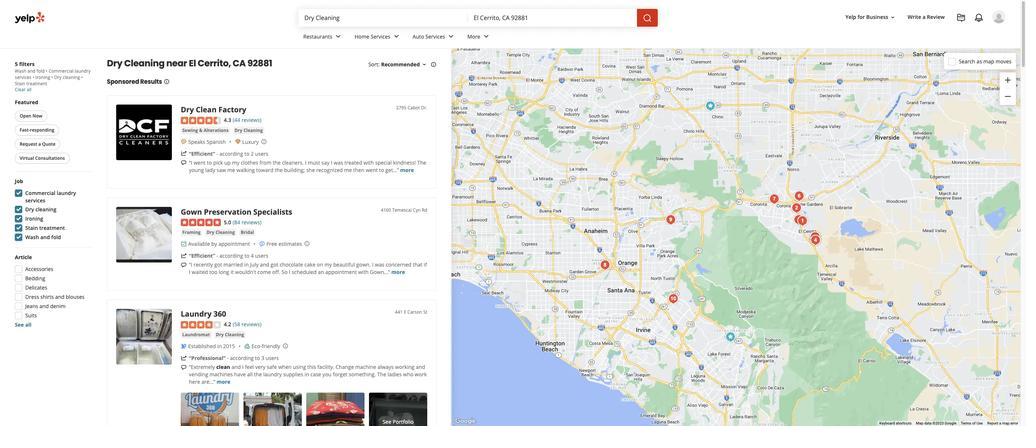 Task type: vqa. For each thing, say whether or not it's contained in the screenshot.
C.
no



Task type: describe. For each thing, give the bounding box(es) containing it.
write
[[908, 14, 921, 21]]

ironing inside • ironing • dry cleaning • stain treatment
[[35, 74, 50, 81]]

now
[[33, 113, 42, 119]]

1 horizontal spatial went
[[366, 167, 378, 174]]

google image
[[453, 417, 478, 427]]

very
[[255, 364, 266, 371]]

services for auto services
[[426, 33, 445, 40]]

lady
[[205, 167, 215, 174]]

16 speech v2 image for gown preservation specialists
[[181, 263, 187, 269]]

vending
[[189, 371, 208, 378]]

sewing & alterations button
[[181, 127, 230, 134]]

fold for wash and fold
[[51, 234, 61, 241]]

to for laundry 360
[[255, 355, 260, 362]]

google
[[945, 422, 957, 426]]

sewing
[[182, 127, 198, 134]]

free estimates
[[267, 241, 302, 248]]

16 speaks spanish v2 image
[[181, 139, 187, 145]]

0 horizontal spatial in
[[217, 343, 222, 350]]

shirts
[[40, 294, 54, 301]]

1 vertical spatial treatment
[[39, 225, 65, 232]]

business categories element
[[297, 27, 1006, 48]]

0 vertical spatial group
[[1000, 72, 1016, 105]]

4.3 star rating image
[[181, 117, 221, 124]]

Find text field
[[304, 14, 462, 22]]

saw
[[217, 167, 226, 174]]

"efficient" - according to 2 users
[[189, 150, 268, 157]]

clean
[[216, 364, 230, 371]]

clear all link
[[15, 87, 31, 93]]

(44 reviews) link
[[233, 116, 262, 124]]

laundromat button
[[181, 332, 211, 339]]

3
[[261, 355, 264, 362]]

laundromat link
[[181, 332, 211, 339]]

treatment inside • ironing • dry cleaning • stain treatment
[[26, 81, 47, 87]]

to up lady
[[207, 159, 212, 166]]

keyboard
[[880, 422, 895, 426]]

cabot
[[408, 105, 420, 111]]

4.2 star rating image
[[181, 322, 221, 329]]

24 chevron down v2 image for restaurants
[[334, 32, 343, 41]]

a for report
[[999, 422, 1002, 426]]

0 horizontal spatial 16 info v2 image
[[164, 79, 170, 85]]

auto services
[[413, 33, 445, 40]]

cake
[[305, 262, 316, 269]]

5 star rating image
[[181, 219, 221, 227]]

and up denim in the left of the page
[[55, 294, 64, 301]]

of
[[972, 422, 976, 426]]

dry clean factory link
[[181, 105, 246, 115]]

write a review link
[[905, 11, 948, 24]]

quote
[[42, 141, 55, 147]]

1 got from the left
[[214, 262, 222, 269]]

24 chevron down v2 image
[[447, 32, 456, 41]]

denim
[[50, 303, 66, 310]]

featured group
[[13, 99, 92, 166]]

come
[[258, 269, 271, 276]]

available
[[188, 241, 210, 248]]

moves
[[996, 58, 1012, 65]]

keyboard shortcuts button
[[880, 421, 912, 427]]

0 vertical spatial the
[[273, 159, 281, 166]]

16 trending v2 image for gown
[[181, 253, 187, 259]]

and up the work
[[416, 364, 425, 371]]

2 vertical spatial more link
[[217, 379, 230, 386]]

"professional" - according to 3 users
[[189, 355, 279, 362]]

2 got from the left
[[271, 262, 278, 269]]

1 vertical spatial the
[[275, 167, 283, 174]]

"i for gown
[[189, 262, 192, 269]]

441 e carson st
[[395, 309, 427, 316]]

request a quote
[[20, 141, 55, 147]]

zoom out image
[[1004, 92, 1013, 101]]

wash and fold •
[[15, 68, 49, 74]]

- for factory
[[216, 150, 218, 157]]

Near text field
[[474, 14, 631, 22]]

"efficient" for preservation
[[189, 253, 215, 260]]

friendly
[[262, 343, 280, 350]]

16 eco friendly v2 image
[[244, 344, 250, 350]]

my inside "i recently got married in july and got chocolate cake on my beautiful gown. i was concerned that if i waited too long it wouldn't come off. so i scheduled an appointment with gown…"
[[325, 262, 332, 269]]

review
[[927, 14, 945, 21]]

according for factory
[[220, 150, 243, 157]]

open
[[20, 113, 31, 119]]

with inside ""i went to pick up my clothes from the cleaners. i must say i was treated with special kindness! the young lady saw me walking toward the building; she recognized me then went to get…""
[[364, 159, 374, 166]]

featured
[[15, 99, 38, 106]]

recognized
[[316, 167, 343, 174]]

0 vertical spatial dry clean factory image
[[116, 105, 172, 160]]

and up have in the left of the page
[[232, 364, 241, 371]]

"i for dry
[[189, 159, 192, 166]]

request a quote button
[[15, 139, 60, 150]]

lucy's residential & commercial laundry service image
[[792, 189, 807, 204]]

the inside and i feel very safe when using this facility. change machine always working and vending machines have all the laundry supplies in case you forget something. the ladies who work here are…"
[[254, 371, 262, 378]]

all inside and i feel very safe when using this facility. change machine always working and vending machines have all the laundry supplies in case you forget something. the ladies who work here are…"
[[247, 371, 253, 378]]

• ironing • dry cleaning • stain treatment
[[15, 74, 83, 87]]

(84 reviews)
[[233, 219, 262, 226]]

to for gown preservation specialists
[[245, 253, 249, 260]]

map for moves
[[984, 58, 995, 65]]

16 chevron down v2 image
[[890, 14, 896, 20]]

are…"
[[201, 379, 215, 386]]

reviews) for specialists
[[242, 219, 262, 226]]

0 vertical spatial services
[[15, 74, 31, 81]]

16 luxury v2 image
[[235, 139, 241, 145]]

who
[[403, 371, 414, 378]]

i left the must
[[305, 159, 307, 166]]

sewing & alterations link
[[181, 127, 230, 134]]

a for write
[[923, 14, 926, 21]]

search
[[959, 58, 976, 65]]

16 available by appointment v2 image
[[181, 241, 187, 247]]

virtual consultations
[[20, 155, 65, 162]]

16 speech v2 image
[[181, 365, 187, 371]]

laundry 360 link
[[181, 309, 226, 319]]

sort:
[[368, 61, 380, 68]]

i right the gown. on the bottom of the page
[[372, 262, 374, 269]]

free
[[267, 241, 277, 248]]

terms
[[961, 422, 972, 426]]

user actions element
[[840, 9, 1016, 55]]

2795
[[396, 105, 407, 111]]

dry cleaning link for factory
[[233, 127, 264, 134]]

consultations
[[35, 155, 65, 162]]

group containing article
[[13, 254, 92, 329]]

map for error
[[1002, 422, 1010, 426]]

2 vertical spatial according
[[230, 355, 254, 362]]

&
[[199, 127, 203, 134]]

1 vertical spatial services
[[25, 197, 45, 204]]

you
[[323, 371, 332, 378]]

laundromat
[[182, 332, 210, 338]]

luxury
[[242, 138, 259, 145]]

dry up 'by'
[[207, 230, 214, 236]]

(58 reviews) link
[[233, 321, 262, 329]]

gown.
[[356, 262, 371, 269]]

1 me from the left
[[227, 167, 235, 174]]

auto
[[413, 33, 424, 40]]

wash for wash and fold
[[25, 234, 39, 241]]

(44
[[233, 117, 240, 124]]

0 vertical spatial 16 info v2 image
[[431, 62, 437, 68]]

according for specialists
[[220, 253, 243, 260]]

feel
[[245, 364, 254, 371]]

dry cleaning near el cerrito, ca 92881
[[107, 57, 272, 69]]

express custom cuts tailoring & cleaners image
[[789, 201, 804, 216]]

responding
[[30, 127, 54, 133]]

dry cleaning
[[25, 206, 56, 213]]

framing link
[[181, 229, 202, 237]]

stain inside • ironing • dry cleaning • stain treatment
[[15, 81, 25, 87]]

2 vertical spatial dry cleaning
[[216, 332, 244, 338]]

facility.
[[318, 364, 334, 371]]

group containing job
[[13, 178, 92, 244]]

lucy's laundry & dry cleaning image
[[598, 258, 612, 273]]

1 vertical spatial commercial
[[25, 190, 55, 197]]

framing button
[[181, 229, 202, 237]]

0 vertical spatial laundry
[[75, 68, 91, 74]]

spanish
[[207, 138, 226, 145]]

all for clear all
[[27, 87, 31, 93]]

16 free estimates v2 image
[[259, 241, 265, 247]]

beautiful
[[333, 262, 355, 269]]

to down the special
[[379, 167, 384, 174]]

services for home services
[[371, 33, 390, 40]]

supplies
[[283, 371, 303, 378]]

and i feel very safe when using this facility. change machine always working and vending machines have all the laundry supplies in case you forget something. the ladies who work here are…"
[[189, 364, 427, 386]]

dry cleaning for specialists
[[207, 230, 235, 236]]

was inside ""i went to pick up my clothes from the cleaners. i must say i was treated with special kindness! the young lady saw me walking toward the building; she recognized me then went to get…""
[[334, 159, 343, 166]]

i right 'so'
[[289, 269, 290, 276]]

she
[[306, 167, 315, 174]]

16 established in v2 image
[[181, 344, 187, 350]]

0 vertical spatial commercial
[[49, 68, 74, 74]]

cleaning for preservation
[[216, 230, 235, 236]]

blouses
[[66, 294, 84, 301]]

clothes
[[241, 159, 258, 166]]

2 vertical spatial dry cleaning link
[[214, 332, 246, 339]]

map data ©2023 google
[[916, 422, 957, 426]]

more
[[468, 33, 480, 40]]

0 vertical spatial went
[[194, 159, 206, 166]]

4.2 link
[[224, 321, 231, 329]]

and down stain treatment
[[40, 234, 50, 241]]

1 vertical spatial laundry
[[57, 190, 76, 197]]

home
[[355, 33, 369, 40]]



Task type: locate. For each thing, give the bounding box(es) containing it.
see inside 'see portfolio' link
[[383, 419, 391, 426]]

24 chevron down v2 image right more
[[482, 32, 491, 41]]

wash down stain treatment
[[25, 234, 39, 241]]

home services
[[355, 33, 390, 40]]

1 vertical spatial more link
[[391, 269, 405, 276]]

more link down 'machines'
[[217, 379, 230, 386]]

- up clean
[[227, 355, 229, 362]]

0 vertical spatial dry cleaning link
[[233, 127, 264, 134]]

users
[[255, 150, 268, 157], [255, 253, 268, 260], [266, 355, 279, 362]]

4.3 link
[[224, 116, 231, 124]]

0 vertical spatial dry cleaning button
[[233, 127, 264, 134]]

0 vertical spatial treatment
[[26, 81, 47, 87]]

2 "i from the top
[[189, 262, 192, 269]]

to for dry clean factory
[[245, 150, 249, 157]]

stain inside group
[[25, 225, 38, 232]]

data
[[925, 422, 932, 426]]

1 horizontal spatial 16 info v2 image
[[431, 62, 437, 68]]

the right kindness!
[[417, 159, 426, 166]]

0 vertical spatial stain
[[15, 81, 25, 87]]

0 vertical spatial -
[[216, 150, 218, 157]]

appointment inside "i recently got married in july and got chocolate cake on my beautiful gown. i was concerned that if i waited too long it wouldn't come off. so i scheduled an appointment with gown…"
[[325, 269, 357, 276]]

appointment down beautiful
[[325, 269, 357, 276]]

alterations
[[204, 127, 229, 134]]

too
[[209, 269, 217, 276]]

1 horizontal spatial 24 chevron down v2 image
[[392, 32, 401, 41]]

map left error
[[1002, 422, 1010, 426]]

treatment up the wash and fold
[[39, 225, 65, 232]]

1 vertical spatial in
[[217, 343, 222, 350]]

the down always
[[377, 371, 386, 378]]

0 vertical spatial all
[[27, 87, 31, 93]]

special
[[375, 159, 392, 166]]

with
[[364, 159, 374, 166], [358, 269, 369, 276]]

1 vertical spatial 16 trending v2 image
[[181, 253, 187, 259]]

concerned
[[386, 262, 411, 269]]

bridal
[[241, 230, 254, 236]]

2 vertical spatial in
[[305, 371, 309, 378]]

dry cleaning button down 4.2
[[214, 332, 246, 339]]

stain down wash and fold •
[[15, 81, 25, 87]]

delicates
[[25, 284, 47, 291]]

"efficient"
[[189, 150, 215, 157], [189, 253, 215, 260]]

write a review
[[908, 14, 945, 21]]

"i up young
[[189, 159, 192, 166]]

"extremely
[[189, 364, 215, 371]]

0 vertical spatial the
[[417, 159, 426, 166]]

ladies
[[388, 371, 402, 378]]

0 vertical spatial more
[[400, 167, 414, 174]]

2 me from the left
[[344, 167, 352, 174]]

group
[[1000, 72, 1016, 105], [13, 178, 92, 244], [13, 254, 92, 329]]

dry inside • ironing • dry cleaning • stain treatment
[[54, 74, 61, 81]]

1 vertical spatial reviews)
[[242, 219, 262, 226]]

working
[[395, 364, 415, 371]]

gown
[[181, 207, 202, 217]]

2 vertical spatial dry cleaning button
[[214, 332, 246, 339]]

1 vertical spatial fold
[[51, 234, 61, 241]]

dry cleaning link
[[233, 127, 264, 134], [205, 229, 236, 237], [214, 332, 246, 339]]

0 vertical spatial my
[[232, 159, 240, 166]]

with up then
[[364, 159, 374, 166]]

dry cleaning down (44 reviews)
[[235, 127, 263, 134]]

reviews) inside (58 reviews) link
[[242, 321, 262, 328]]

my right on
[[325, 262, 332, 269]]

None search field
[[299, 9, 659, 27]]

1 horizontal spatial appointment
[[325, 269, 357, 276]]

eco-friendly
[[252, 343, 280, 350]]

reviews) for factory
[[242, 117, 262, 124]]

the right the from
[[273, 159, 281, 166]]

cleaning for 360
[[225, 332, 244, 338]]

reviews) inside (44 reviews) link
[[242, 117, 262, 124]]

jeans
[[25, 303, 38, 310]]

search image
[[643, 14, 652, 22]]

yelp for business button
[[843, 11, 899, 24]]

was up recognized at the left
[[334, 159, 343, 166]]

1 vertical spatial dry cleaning
[[207, 230, 235, 236]]

always
[[378, 364, 394, 371]]

cleaning inside group
[[35, 206, 56, 213]]

- for specialists
[[216, 253, 218, 260]]

the inside and i feel very safe when using this facility. change machine always working and vending machines have all the laundry supplies in case you forget something. the ladies who work here are…"
[[377, 371, 386, 378]]

cleaning down 5.0
[[216, 230, 235, 236]]

according up married
[[220, 253, 243, 260]]

a right report
[[999, 422, 1002, 426]]

a right write
[[923, 14, 926, 21]]

services inside 'link'
[[371, 33, 390, 40]]

laundry
[[181, 309, 212, 319]]

0 horizontal spatial me
[[227, 167, 235, 174]]

filters
[[19, 61, 35, 68]]

"efficient" up recently
[[189, 253, 215, 260]]

0 horizontal spatial services
[[371, 33, 390, 40]]

scheduled
[[292, 269, 317, 276]]

1 horizontal spatial see
[[383, 419, 391, 426]]

0 vertical spatial dry cleaning
[[235, 127, 263, 134]]

young
[[189, 167, 204, 174]]

info icon image
[[261, 139, 267, 145], [261, 139, 267, 145], [304, 241, 310, 247], [304, 241, 310, 247], [282, 344, 288, 349], [282, 344, 288, 349]]

0 horizontal spatial a
[[38, 141, 41, 147]]

None field
[[304, 14, 462, 22], [474, 14, 631, 22]]

went right then
[[366, 167, 378, 174]]

yelp
[[846, 14, 856, 21]]

1 "i from the top
[[189, 159, 192, 166]]

0 vertical spatial "i
[[189, 159, 192, 166]]

1 vertical spatial "efficient"
[[189, 253, 215, 260]]

anaheim hills cleaners image
[[663, 213, 678, 228]]

0 vertical spatial fold
[[37, 68, 45, 74]]

recommended button
[[381, 61, 427, 68]]

tyler b. image
[[993, 10, 1006, 23]]

cleaning down (58
[[225, 332, 244, 338]]

wash for wash and fold •
[[15, 68, 26, 74]]

1 vertical spatial with
[[358, 269, 369, 276]]

projects image
[[957, 13, 966, 22]]

1 24 chevron down v2 image from the left
[[334, 32, 343, 41]]

1 vertical spatial stain
[[25, 225, 38, 232]]

all down suits
[[25, 322, 32, 329]]

1 vertical spatial the
[[377, 371, 386, 378]]

according
[[220, 150, 243, 157], [220, 253, 243, 260], [230, 355, 254, 362]]

users up safe
[[266, 355, 279, 362]]

more for dry clean factory
[[400, 167, 414, 174]]

dry cleaning button down (44 reviews)
[[233, 127, 264, 134]]

cleaning up results
[[124, 57, 165, 69]]

2 vertical spatial 16 trending v2 image
[[181, 356, 187, 362]]

more link for dry clean factory
[[400, 167, 414, 174]]

2 vertical spatial laundry
[[263, 371, 282, 378]]

3 16 trending v2 image from the top
[[181, 356, 187, 362]]

services up dry cleaning
[[25, 197, 45, 204]]

sewing & alterations
[[182, 127, 229, 134]]

commercial laundry services up dry cleaning
[[25, 190, 76, 204]]

dry up established in 2015
[[216, 332, 224, 338]]

bridal button
[[239, 229, 256, 237]]

1 vertical spatial map
[[1002, 422, 1010, 426]]

more link down concerned on the left bottom of the page
[[391, 269, 405, 276]]

16 info v2 image right 16 chevron down v2 icon
[[431, 62, 437, 68]]

"i up "waited"
[[189, 262, 192, 269]]

i inside and i feel very safe when using this facility. change machine always working and vending machines have all the laundry supplies in case you forget something. the ladies who work here are…"
[[242, 364, 244, 371]]

report a map error
[[988, 422, 1019, 426]]

0 horizontal spatial 24 chevron down v2 image
[[334, 32, 343, 41]]

"extremely clean
[[189, 364, 230, 371]]

yelp for business
[[846, 14, 889, 21]]

0 vertical spatial 16 trending v2 image
[[181, 151, 187, 157]]

1 vertical spatial ironing
[[25, 215, 43, 222]]

my right up
[[232, 159, 240, 166]]

"efficient" for clean
[[189, 150, 215, 157]]

24 chevron down v2 image
[[334, 32, 343, 41], [392, 32, 401, 41], [482, 32, 491, 41]]

0 vertical spatial was
[[334, 159, 343, 166]]

1 vertical spatial more
[[391, 269, 405, 276]]

went up young
[[194, 159, 206, 166]]

machines
[[210, 371, 233, 378]]

gown preservation specialists image
[[116, 207, 172, 263]]

a inside button
[[38, 141, 41, 147]]

wash down 5 filters on the left
[[15, 68, 26, 74]]

city cleaners image
[[767, 192, 782, 207]]

0 vertical spatial 16 speech v2 image
[[181, 160, 187, 166]]

gown preservation specialists image
[[808, 230, 823, 245], [808, 230, 823, 245]]

to left the 3
[[255, 355, 260, 362]]

none field the find
[[304, 14, 462, 22]]

1 horizontal spatial dry clean factory image
[[791, 213, 806, 228]]

me down the treated
[[344, 167, 352, 174]]

notifications image
[[975, 13, 984, 22]]

to left 4
[[245, 253, 249, 260]]

16 trending v2 image down 16 speaks spanish v2 icon
[[181, 151, 187, 157]]

more down concerned on the left bottom of the page
[[391, 269, 405, 276]]

services left 24 chevron down v2 icon
[[426, 33, 445, 40]]

1 16 speech v2 image from the top
[[181, 160, 187, 166]]

16 speech v2 image
[[181, 160, 187, 166], [181, 263, 187, 269]]

that
[[413, 262, 423, 269]]

1 horizontal spatial fold
[[51, 234, 61, 241]]

see all button
[[15, 322, 32, 329]]

with inside "i recently got married in july and got chocolate cake on my beautiful gown. i was concerned that if i waited too long it wouldn't come off. so i scheduled an appointment with gown…"
[[358, 269, 369, 276]]

0 vertical spatial in
[[244, 262, 249, 269]]

got up off.
[[271, 262, 278, 269]]

stain treatment
[[25, 225, 65, 232]]

change
[[336, 364, 354, 371]]

ontario cleaners image
[[795, 214, 810, 229]]

4160
[[381, 207, 391, 213]]

16 info v2 image right results
[[164, 79, 170, 85]]

cleaning for clean
[[244, 127, 263, 134]]

speaks spanish
[[188, 138, 226, 145]]

0 horizontal spatial my
[[232, 159, 240, 166]]

0 vertical spatial according
[[220, 150, 243, 157]]

dry cleaning link for specialists
[[205, 229, 236, 237]]

the right toward
[[275, 167, 283, 174]]

2 vertical spatial the
[[254, 371, 262, 378]]

dry right wash and fold •
[[54, 74, 61, 81]]

1 vertical spatial users
[[255, 253, 268, 260]]

a left the quote
[[38, 141, 41, 147]]

dry clean factory image
[[808, 233, 823, 248], [808, 233, 823, 248]]

24 chevron down v2 image inside home services 'link'
[[392, 32, 401, 41]]

16 speech v2 image left recently
[[181, 263, 187, 269]]

"efficient" down 'speaks spanish'
[[189, 150, 215, 157]]

0 horizontal spatial see
[[15, 322, 24, 329]]

1 vertical spatial a
[[38, 141, 41, 147]]

16 trending v2 image for dry
[[181, 151, 187, 157]]

map region
[[387, 19, 1026, 427]]

dry cleaning button for factory
[[233, 127, 264, 134]]

by
[[211, 241, 217, 248]]

restaurants
[[303, 33, 332, 40]]

power cleaners image
[[723, 330, 738, 345]]

dry cleaning for factory
[[235, 127, 263, 134]]

2 horizontal spatial 24 chevron down v2 image
[[482, 32, 491, 41]]

0 vertical spatial users
[[255, 150, 268, 157]]

speaks
[[188, 138, 205, 145]]

map
[[984, 58, 995, 65], [1002, 422, 1010, 426]]

pick
[[213, 159, 223, 166]]

dry up stain treatment
[[25, 206, 34, 213]]

all right clear
[[27, 87, 31, 93]]

rd
[[422, 207, 427, 213]]

and inside "i recently got married in july and got chocolate cake on my beautiful gown. i was concerned that if i waited too long it wouldn't come off. so i scheduled an appointment with gown…"
[[260, 262, 269, 269]]

2 horizontal spatial a
[[999, 422, 1002, 426]]

2 vertical spatial users
[[266, 355, 279, 362]]

cyn
[[413, 207, 421, 213]]

0 horizontal spatial the
[[377, 371, 386, 378]]

1 horizontal spatial my
[[325, 262, 332, 269]]

0 horizontal spatial cleaning
[[35, 206, 56, 213]]

me down up
[[227, 167, 235, 174]]

0 vertical spatial reviews)
[[242, 117, 262, 124]]

2 16 speech v2 image from the top
[[181, 263, 187, 269]]

cleaning up luxury
[[244, 127, 263, 134]]

a inside "element"
[[923, 14, 926, 21]]

estimates
[[279, 241, 302, 248]]

24 chevron down v2 image right restaurants
[[334, 32, 343, 41]]

16 chevron down v2 image
[[421, 62, 427, 68]]

map right as
[[984, 58, 995, 65]]

1 vertical spatial 16 info v2 image
[[164, 79, 170, 85]]

here
[[189, 379, 200, 386]]

dry down (44
[[235, 127, 242, 134]]

reviews) inside (84 reviews) "link"
[[242, 219, 262, 226]]

2
[[251, 150, 254, 157]]

fold for wash and fold •
[[37, 68, 45, 74]]

sponsored results
[[107, 78, 162, 86]]

case
[[310, 371, 321, 378]]

0 vertical spatial "efficient"
[[189, 150, 215, 157]]

users for factory
[[255, 150, 268, 157]]

more for gown preservation specialists
[[391, 269, 405, 276]]

none field near
[[474, 14, 631, 22]]

i
[[305, 159, 307, 166], [331, 159, 332, 166], [372, 262, 374, 269], [189, 269, 190, 276], [289, 269, 290, 276], [242, 364, 244, 371]]

2 vertical spatial -
[[227, 355, 229, 362]]

- up pick on the top of the page
[[216, 150, 218, 157]]

1 vertical spatial commercial laundry services
[[25, 190, 76, 204]]

kindness!
[[393, 159, 416, 166]]

dry up sponsored
[[107, 57, 122, 69]]

0 vertical spatial commercial laundry services
[[15, 68, 91, 81]]

2 vertical spatial more
[[217, 379, 230, 386]]

the down very
[[254, 371, 262, 378]]

my inside ""i went to pick up my clothes from the cleaners. i must say i was treated with special kindness! the young lady saw me walking toward the building; she recognized me then went to get…""
[[232, 159, 240, 166]]

ironing inside group
[[25, 215, 43, 222]]

24 chevron down v2 image inside restaurants link
[[334, 32, 343, 41]]

laundry inside and i feel very safe when using this facility. change machine always working and vending machines have all the laundry supplies in case you forget something. the ladies who work here are…"
[[263, 371, 282, 378]]

1 16 trending v2 image from the top
[[181, 151, 187, 157]]

clean
[[196, 105, 217, 115]]

1 none field from the left
[[304, 14, 462, 22]]

ca
[[233, 57, 246, 69]]

16 info v2 image
[[431, 62, 437, 68], [164, 79, 170, 85]]

more link down kindness!
[[400, 167, 414, 174]]

"professional"
[[189, 355, 226, 362]]

machine
[[355, 364, 376, 371]]

dry clean factory image
[[116, 105, 172, 160], [791, 213, 806, 228]]

3 24 chevron down v2 image from the left
[[482, 32, 491, 41]]

with down the gown. on the bottom of the page
[[358, 269, 369, 276]]

all for see all
[[25, 322, 32, 329]]

1 reviews) from the top
[[242, 117, 262, 124]]

so
[[282, 269, 288, 276]]

(84 reviews) link
[[233, 218, 262, 226]]

suds and bubbles laundry services image
[[703, 99, 718, 114]]

users for specialists
[[255, 253, 268, 260]]

wouldn't
[[235, 269, 256, 276]]

my
[[232, 159, 240, 166], [325, 262, 332, 269]]

2 vertical spatial all
[[247, 371, 253, 378]]

16 speech v2 image down 16 speaks spanish v2 icon
[[181, 160, 187, 166]]

more down kindness!
[[400, 167, 414, 174]]

0 vertical spatial ironing
[[35, 74, 50, 81]]

3 reviews) from the top
[[242, 321, 262, 328]]

24 chevron down v2 image for more
[[482, 32, 491, 41]]

commercial laundry services down filters
[[15, 68, 91, 81]]

fold inside group
[[51, 234, 61, 241]]

16 trending v2 image down the 16 available by appointment v2 icon
[[181, 253, 187, 259]]

2 services from the left
[[426, 33, 445, 40]]

16 speech v2 image for dry clean factory
[[181, 160, 187, 166]]

(58 reviews)
[[233, 321, 262, 328]]

baroni cleaners & tailoring image
[[666, 292, 681, 307]]

1 vertical spatial group
[[13, 178, 92, 244]]

"i inside ""i went to pick up my clothes from the cleaners. i must say i was treated with special kindness! the young lady saw me walking toward the building; she recognized me then went to get…""
[[189, 159, 192, 166]]

dry cleaning link down (44 reviews)
[[233, 127, 264, 134]]

portfolio
[[393, 419, 414, 426]]

1 horizontal spatial the
[[417, 159, 426, 166]]

all down the feel
[[247, 371, 253, 378]]

more link for gown preservation specialists
[[391, 269, 405, 276]]

1 vertical spatial 16 speech v2 image
[[181, 263, 187, 269]]

2 reviews) from the top
[[242, 219, 262, 226]]

and down filters
[[27, 68, 35, 74]]

2 16 trending v2 image from the top
[[181, 253, 187, 259]]

then
[[353, 167, 364, 174]]

2 "efficient" from the top
[[189, 253, 215, 260]]

1 horizontal spatial got
[[271, 262, 278, 269]]

1 vertical spatial dry cleaning link
[[205, 229, 236, 237]]

cleaning
[[63, 74, 80, 81], [35, 206, 56, 213]]

shortcuts
[[896, 422, 912, 426]]

1 horizontal spatial none field
[[474, 14, 631, 22]]

see for see all
[[15, 322, 24, 329]]

i left "waited"
[[189, 269, 190, 276]]

home services link
[[349, 27, 407, 48]]

treatment down wash and fold •
[[26, 81, 47, 87]]

in up wouldn't
[[244, 262, 249, 269]]

must
[[308, 159, 320, 166]]

was inside "i recently got married in july and got chocolate cake on my beautiful gown. i was concerned that if i waited too long it wouldn't come off. so i scheduled an appointment with gown…"
[[375, 262, 384, 269]]

(84
[[233, 219, 240, 226]]

1 vertical spatial cleaning
[[35, 206, 56, 213]]

0 horizontal spatial fold
[[37, 68, 45, 74]]

2 vertical spatial reviews)
[[242, 321, 262, 328]]

1 horizontal spatial me
[[344, 167, 352, 174]]

1 vertical spatial wash
[[25, 234, 39, 241]]

according up the feel
[[230, 355, 254, 362]]

all inside group
[[25, 322, 32, 329]]

0 horizontal spatial dry clean factory image
[[116, 105, 172, 160]]

dry cleaning up available by appointment
[[207, 230, 235, 236]]

1 "efficient" from the top
[[189, 150, 215, 157]]

and down shirts at the bottom left of page
[[39, 303, 49, 310]]

dry inside group
[[25, 206, 34, 213]]

zoom in image
[[1004, 76, 1013, 85]]

"i went to pick up my clothes from the cleaners. i must say i was treated with special kindness! the young lady saw me walking toward the building; she recognized me then went to get…"
[[189, 159, 426, 174]]

more down 'machines'
[[217, 379, 230, 386]]

request
[[20, 141, 37, 147]]

in down this
[[305, 371, 309, 378]]

a for request
[[38, 141, 41, 147]]

24 chevron down v2 image left auto
[[392, 32, 401, 41]]

0 horizontal spatial appointment
[[218, 241, 250, 248]]

1 vertical spatial dry clean factory image
[[791, 213, 806, 228]]

services right home in the top left of the page
[[371, 33, 390, 40]]

laundry 360 image
[[116, 309, 172, 365]]

was up gown…"
[[375, 262, 384, 269]]

reviews) right (58
[[242, 321, 262, 328]]

1 vertical spatial "i
[[189, 262, 192, 269]]

0 horizontal spatial none field
[[304, 14, 462, 22]]

2 24 chevron down v2 image from the left
[[392, 32, 401, 41]]

2 horizontal spatial in
[[305, 371, 309, 378]]

cleaners.
[[282, 159, 304, 166]]

see for see portfolio
[[383, 419, 391, 426]]

1 horizontal spatial stain
[[25, 225, 38, 232]]

cleaning inside • ironing • dry cleaning • stain treatment
[[63, 74, 80, 81]]

"i
[[189, 159, 192, 166], [189, 262, 192, 269]]

"i inside "i recently got married in july and got chocolate cake on my beautiful gown. i was concerned that if i waited too long it wouldn't come off. so i scheduled an appointment with gown…"
[[189, 262, 192, 269]]

2015
[[223, 343, 235, 350]]

dry cleaning button up available by appointment
[[205, 229, 236, 237]]

0 horizontal spatial stain
[[15, 81, 25, 87]]

an
[[318, 269, 324, 276]]

users right 2
[[255, 150, 268, 157]]

in inside "i recently got married in july and got chocolate cake on my beautiful gown. i was concerned that if i waited too long it wouldn't come off. so i scheduled an appointment with gown…"
[[244, 262, 249, 269]]

on
[[317, 262, 323, 269]]

users right 4
[[255, 253, 268, 260]]

0 vertical spatial more link
[[400, 167, 414, 174]]

was
[[334, 159, 343, 166], [375, 262, 384, 269]]

16 trending v2 image for laundry
[[181, 356, 187, 362]]

dry cleaning down 4.2
[[216, 332, 244, 338]]

0 horizontal spatial map
[[984, 58, 995, 65]]

dry up 4.3 star rating image
[[181, 105, 194, 115]]

0 vertical spatial appointment
[[218, 241, 250, 248]]

the inside ""i went to pick up my clothes from the cleaners. i must say i was treated with special kindness! the young lady saw me walking toward the building; she recognized me then went to get…""
[[417, 159, 426, 166]]

specialists
[[253, 207, 292, 217]]

in inside and i feel very safe when using this facility. change machine always working and vending machines have all the laundry supplies in case you forget something. the ladies who work here are…"
[[305, 371, 309, 378]]

2 none field from the left
[[474, 14, 631, 22]]

i right say
[[331, 159, 332, 166]]

established
[[188, 343, 216, 350]]

report a map error link
[[988, 422, 1019, 426]]

to left 2
[[245, 150, 249, 157]]

- down available by appointment
[[216, 253, 218, 260]]

dry cleaning button for specialists
[[205, 229, 236, 237]]

services up clear all
[[15, 74, 31, 81]]

0 horizontal spatial got
[[214, 262, 222, 269]]

24 chevron down v2 image inside more link
[[482, 32, 491, 41]]

1 services from the left
[[371, 33, 390, 40]]

forget
[[333, 371, 348, 378]]

reviews) right (44
[[242, 117, 262, 124]]

16 trending v2 image
[[181, 151, 187, 157], [181, 253, 187, 259], [181, 356, 187, 362]]

24 chevron down v2 image for home services
[[392, 32, 401, 41]]

according up up
[[220, 150, 243, 157]]

auto services link
[[407, 27, 462, 48]]

dry cleaning link down 4.2
[[214, 332, 246, 339]]



